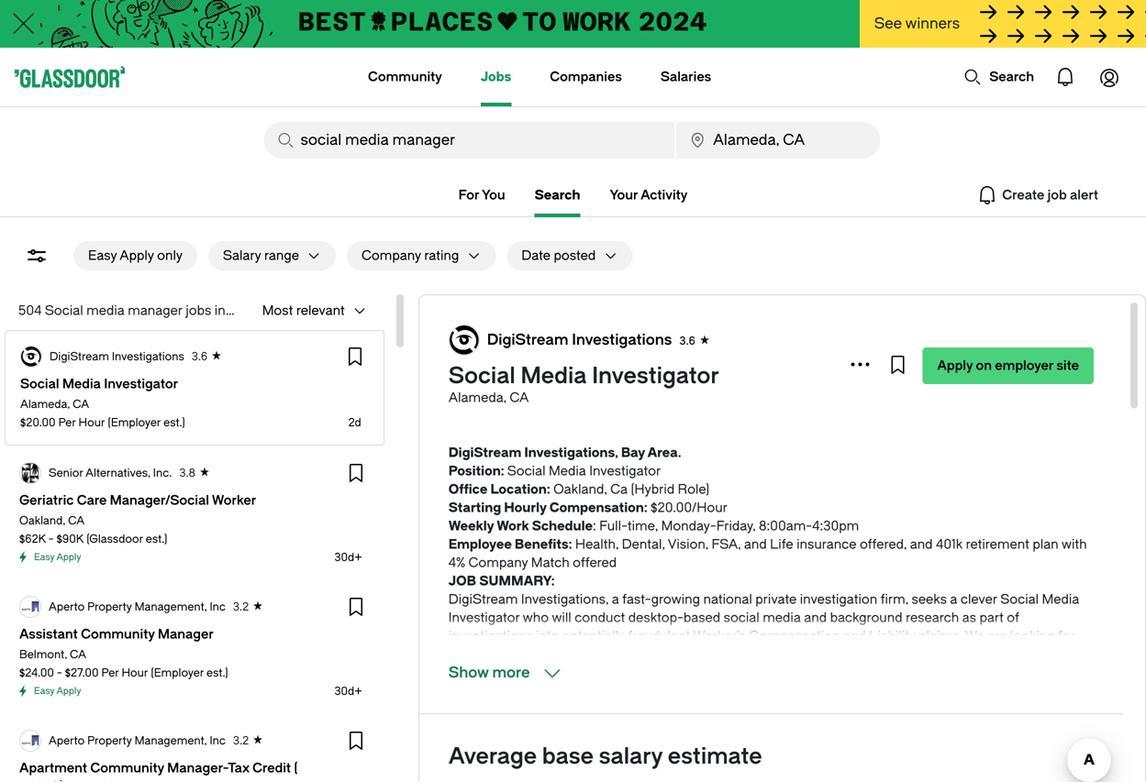 Task type: describe. For each thing, give the bounding box(es) containing it.
management, for 1st aperto property management, inc logo from the bottom of the jobs list element
[[134, 735, 207, 748]]

none field search keyword
[[264, 122, 675, 159]]

compensation
[[749, 629, 840, 644]]

ca for belmont, ca $24.00 - $27.00 per hour (employer est.)
[[70, 649, 86, 662]]

job
[[448, 574, 476, 589]]

salaries link
[[661, 48, 711, 106]]

1 a from the left
[[612, 592, 619, 607]]

digistream inside jobs list element
[[50, 351, 109, 363]]

community link
[[368, 48, 442, 106]]

(glassdoor
[[86, 533, 143, 546]]

2 horizontal spatial media
[[1050, 647, 1088, 663]]

show
[[448, 665, 489, 682]]

and up compensation on the bottom right of page
[[804, 611, 827, 626]]

health, dental, vision, fsa, and life insurance offered, and 401k retirement plan with 4% company match offered
[[448, 537, 1087, 571]]

oakland, inside digistream investigations, bay area. position: social media investigator office location: oakland, ca (hybrid role) starting hourly compensation: $20.00/hour
[[553, 482, 607, 497]]

belmont,
[[19, 649, 67, 662]]

hour inside alameda, ca $20.00 per hour (employer est.)
[[79, 417, 105, 429]]

senior alternatives, inc.
[[49, 467, 172, 480]]

retirement
[[966, 537, 1029, 552]]

clever
[[961, 592, 997, 607]]

per inside alameda, ca $20.00 per hour (employer est.)
[[58, 417, 76, 429]]

$20.00/hour
[[651, 501, 728, 516]]

$24.00
[[19, 667, 54, 680]]

growing
[[651, 592, 700, 607]]

investigator inside job summary: digistream investigations, a fast-growing national private investigation firm, seeks a clever social media investigator who will conduct desktop-based social media and background research as part of investigations into potentially fraudulent worker's compensation and liability claims. we are looking for individuals who pride themselves on their information-finding abilities on the internet and on social media in particular.
[[448, 611, 520, 626]]

firm,
[[881, 592, 908, 607]]

digistream inside digistream investigations, bay area. position: social media investigator office location: oakland, ca (hybrid role) starting hourly compensation: $20.00/hour
[[448, 446, 521, 461]]

will
[[552, 611, 571, 626]]

compensation:
[[550, 501, 648, 516]]

company inside popup button
[[362, 248, 421, 263]]

easy apply for $27.00
[[34, 686, 81, 697]]

full-
[[599, 519, 628, 534]]

location:
[[490, 482, 550, 497]]

Search keyword field
[[264, 122, 675, 159]]

rating
[[424, 248, 459, 263]]

area.
[[647, 446, 681, 461]]

1 horizontal spatial social
[[1011, 647, 1047, 663]]

salary range
[[223, 248, 299, 263]]

digistream investigations logo image inside jobs list element
[[21, 347, 41, 367]]

and up abilities
[[843, 629, 866, 644]]

- for $90k
[[48, 533, 54, 546]]

see
[[874, 15, 902, 32]]

2 inc from the top
[[210, 735, 226, 748]]

potentially
[[562, 629, 625, 644]]

aperto property management, inc for first aperto property management, inc logo from the top
[[49, 601, 226, 614]]

abilities
[[825, 647, 871, 663]]

date posted button
[[507, 241, 596, 271]]

social media investigator alameda, ca
[[448, 363, 719, 406]]

alameda, inside alameda, ca $20.00 per hour (employer est.)
[[20, 398, 70, 411]]

your activity
[[610, 188, 688, 203]]

activity
[[641, 188, 688, 203]]

in inside job summary: digistream investigations, a fast-growing national private investigation firm, seeks a clever social media investigator who will conduct desktop-based social media and background research as part of investigations into potentially fraudulent worker's compensation and liability claims. we are looking for individuals who pride themselves on their information-finding abilities on the internet and on social media in particular.
[[448, 666, 459, 681]]

and left 401k
[[910, 537, 933, 552]]

national
[[703, 592, 752, 607]]

investigation
[[800, 592, 877, 607]]

on down are
[[992, 647, 1008, 663]]

jobs link
[[481, 48, 511, 106]]

apply on employer site
[[937, 358, 1079, 373]]

1 aperto property management, inc logo image from the top
[[20, 597, 40, 618]]

particular.
[[463, 666, 523, 681]]

into
[[536, 629, 559, 644]]

aperto for 1st aperto property management, inc logo from the bottom of the jobs list element
[[49, 735, 85, 748]]

office
[[448, 482, 488, 497]]

based
[[683, 611, 720, 626]]

per inside belmont, ca $24.00 - $27.00 per hour (employer est.)
[[101, 667, 119, 680]]

on left the
[[874, 647, 890, 663]]

relevant
[[296, 303, 345, 318]]

est.) inside belmont, ca $24.00 - $27.00 per hour (employer est.)
[[207, 667, 228, 680]]

aperto property management, inc for 1st aperto property management, inc logo from the bottom of the jobs list element
[[49, 735, 226, 748]]

1 vertical spatial who
[[516, 647, 542, 663]]

show more
[[448, 665, 530, 682]]

belmont, ca $24.00 - $27.00 per hour (employer est.)
[[19, 649, 228, 680]]

0 horizontal spatial in
[[215, 303, 225, 318]]

bay
[[621, 446, 645, 461]]

finding
[[780, 647, 821, 663]]

:
[[593, 519, 596, 534]]

digistream investigations, bay area. position: social media investigator office location: oakland, ca (hybrid role) starting hourly compensation: $20.00/hour
[[448, 446, 728, 516]]

salaries
[[661, 69, 711, 84]]

easy for senior
[[34, 552, 54, 563]]

as
[[962, 611, 976, 626]]

insurance
[[797, 537, 857, 552]]

fsa,
[[712, 537, 741, 552]]

3.2 for first aperto property management, inc logo from the top
[[233, 601, 249, 614]]

property for 1st aperto property management, inc logo from the bottom of the jobs list element
[[87, 735, 132, 748]]

dental,
[[622, 537, 665, 552]]

themselves
[[579, 647, 650, 663]]

part
[[980, 611, 1004, 626]]

employer
[[995, 358, 1054, 373]]

- for $27.00
[[57, 667, 62, 680]]

posted
[[554, 248, 596, 263]]

investigations, inside job summary: digistream investigations, a fast-growing national private investigation firm, seeks a clever social media investigator who will conduct desktop-based social media and background research as part of investigations into potentially fraudulent worker's compensation and liability claims. we are looking for individuals who pride themselves on their information-finding abilities on the internet and on social media in particular.
[[521, 592, 609, 607]]

digistream up social media investigator alameda, ca
[[487, 332, 568, 349]]

media inside social media investigator alameda, ca
[[521, 363, 587, 389]]

investigations
[[448, 629, 533, 644]]

inc.
[[153, 467, 172, 480]]

easy for aperto
[[34, 686, 54, 697]]

liability
[[869, 629, 916, 644]]

fraudulent
[[628, 629, 690, 644]]

1 horizontal spatial alameda,
[[228, 303, 286, 318]]

1 horizontal spatial media
[[763, 611, 801, 626]]

3.6 for right digistream investigations logo
[[679, 335, 695, 348]]

estimate
[[668, 744, 762, 770]]

search button
[[955, 59, 1043, 95]]

alternatives,
[[85, 467, 150, 480]]

$90k
[[57, 533, 84, 546]]

range
[[264, 248, 299, 263]]

see winners link
[[860, 0, 1146, 50]]

(employer inside belmont, ca $24.00 - $27.00 per hour (employer est.)
[[151, 667, 204, 680]]

only
[[157, 248, 183, 263]]

hourly
[[504, 501, 547, 516]]

8:00am-
[[759, 519, 812, 534]]

3.8
[[179, 467, 195, 480]]



Task type: vqa. For each thing, say whether or not it's contained in the screenshot.
frameworks
no



Task type: locate. For each thing, give the bounding box(es) containing it.
1 vertical spatial easy apply
[[34, 686, 81, 697]]

lottie animation container image inside search button
[[964, 68, 982, 86]]

social
[[45, 303, 83, 318], [448, 363, 515, 389], [507, 464, 546, 479], [1000, 592, 1039, 607]]

1 property from the top
[[87, 601, 132, 614]]

offered
[[573, 556, 617, 571]]

0 vertical spatial company
[[362, 248, 421, 263]]

30d+ for 3.2
[[334, 685, 362, 698]]

apply left employer
[[937, 358, 973, 373]]

1 horizontal spatial -
[[57, 667, 62, 680]]

employee
[[448, 537, 512, 552]]

hour right $27.00
[[122, 667, 148, 680]]

per right $20.00
[[58, 417, 76, 429]]

- inside oakland, ca $62k - $90k (glassdoor est.)
[[48, 533, 54, 546]]

1 horizontal spatial investigations
[[572, 332, 672, 349]]

0 vertical spatial management,
[[134, 601, 207, 614]]

your
[[610, 188, 638, 203]]

offered,
[[860, 537, 907, 552]]

management, up belmont, ca $24.00 - $27.00 per hour (employer est.)
[[134, 601, 207, 614]]

property up belmont, ca $24.00 - $27.00 per hour (employer est.)
[[87, 601, 132, 614]]

1 30d+ from the top
[[334, 551, 362, 564]]

0 horizontal spatial digistream investigations
[[50, 351, 184, 363]]

search
[[989, 69, 1034, 84], [535, 188, 580, 203]]

0 vertical spatial aperto property management, inc logo image
[[20, 597, 40, 618]]

show more button
[[448, 663, 563, 685]]

weekly
[[448, 519, 494, 534]]

2 aperto property management, inc from the top
[[49, 735, 226, 748]]

1 vertical spatial investigator
[[589, 464, 661, 479]]

4:30pm
[[812, 519, 859, 534]]

media left manager
[[86, 303, 125, 318]]

salary range button
[[208, 241, 299, 271]]

aperto property management, inc down belmont, ca $24.00 - $27.00 per hour (employer est.)
[[49, 735, 226, 748]]

0 vertical spatial 3.2
[[233, 601, 249, 614]]

in right the jobs
[[215, 303, 225, 318]]

1 vertical spatial (employer
[[151, 667, 204, 680]]

aperto property management, inc logo image down $24.00
[[20, 731, 40, 752]]

1 inc from the top
[[210, 601, 226, 614]]

easy down $62k
[[34, 552, 54, 563]]

1 horizontal spatial search
[[989, 69, 1034, 84]]

2 horizontal spatial alameda,
[[448, 390, 506, 406]]

social inside digistream investigations, bay area. position: social media investigator office location: oakland, ca (hybrid role) starting hourly compensation: $20.00/hour
[[507, 464, 546, 479]]

internet
[[916, 647, 963, 663]]

0 vertical spatial investigations
[[572, 332, 672, 349]]

oakland, up $62k
[[19, 515, 65, 528]]

digistream inside job summary: digistream investigations, a fast-growing national private investigation firm, seeks a clever social media investigator who will conduct desktop-based social media and background research as part of investigations into potentially fraudulent worker's compensation and liability claims. we are looking for individuals who pride themselves on their information-finding abilities on the internet and on social media in particular.
[[448, 592, 518, 607]]

starting
[[448, 501, 501, 516]]

investigations down manager
[[112, 351, 184, 363]]

management, for first aperto property management, inc logo from the top
[[134, 601, 207, 614]]

0 vertical spatial oakland,
[[553, 482, 607, 497]]

1 horizontal spatial digistream investigations logo image
[[449, 326, 479, 355]]

1 horizontal spatial digistream investigations
[[487, 332, 672, 349]]

0 horizontal spatial per
[[58, 417, 76, 429]]

0 vertical spatial easy
[[88, 248, 117, 263]]

0 horizontal spatial company
[[362, 248, 421, 263]]

management, down belmont, ca $24.00 - $27.00 per hour (employer est.)
[[134, 735, 207, 748]]

2 3.2 from the top
[[233, 735, 249, 748]]

1 vertical spatial investigations,
[[521, 592, 609, 607]]

base
[[542, 744, 594, 770]]

0 vertical spatial property
[[87, 601, 132, 614]]

0 vertical spatial in
[[215, 303, 225, 318]]

3.6 for digistream investigations logo inside jobs list element
[[192, 351, 208, 363]]

alameda, ca $20.00 per hour (employer est.)
[[20, 398, 185, 429]]

match
[[531, 556, 570, 571]]

1 none field from the left
[[264, 122, 675, 159]]

oakland, up compensation:
[[553, 482, 607, 497]]

and down we
[[966, 647, 989, 663]]

hour up senior alternatives, inc.
[[79, 417, 105, 429]]

easy inside button
[[88, 248, 117, 263]]

investigations for right digistream investigations logo
[[572, 332, 672, 349]]

investigator up investigations
[[448, 611, 520, 626]]

of
[[1007, 611, 1019, 626]]

1 vertical spatial 3.2
[[233, 735, 249, 748]]

alameda, inside social media investigator alameda, ca
[[448, 390, 506, 406]]

2 vertical spatial media
[[1050, 647, 1088, 663]]

0 horizontal spatial none field
[[264, 122, 675, 159]]

a
[[612, 592, 619, 607], [950, 592, 957, 607]]

2 property from the top
[[87, 735, 132, 748]]

per
[[58, 417, 76, 429], [101, 667, 119, 680]]

aperto up belmont,
[[49, 601, 85, 614]]

and left life at the bottom of the page
[[744, 537, 767, 552]]

social
[[724, 611, 760, 626], [1011, 647, 1047, 663]]

- inside belmont, ca $24.00 - $27.00 per hour (employer est.)
[[57, 667, 62, 680]]

2 management, from the top
[[134, 735, 207, 748]]

0 vertical spatial digistream investigations
[[487, 332, 672, 349]]

0 vertical spatial easy apply
[[34, 552, 81, 563]]

1 vertical spatial aperto property management, inc
[[49, 735, 226, 748]]

0 horizontal spatial media
[[86, 303, 125, 318]]

0 horizontal spatial oakland,
[[19, 515, 65, 528]]

social inside job summary: digistream investigations, a fast-growing national private investigation firm, seeks a clever social media investigator who will conduct desktop-based social media and background research as part of investigations into potentially fraudulent worker's compensation and liability claims. we are looking for individuals who pride themselves on their information-finding abilities on the internet and on social media in particular.
[[1000, 592, 1039, 607]]

0 vertical spatial social
[[724, 611, 760, 626]]

manager
[[128, 303, 182, 318]]

digistream investigations logo image down rating
[[449, 326, 479, 355]]

0 horizontal spatial digistream investigations logo image
[[21, 347, 41, 367]]

social down national
[[724, 611, 760, 626]]

1 vertical spatial hour
[[122, 667, 148, 680]]

investigations for digistream investigations logo inside jobs list element
[[112, 351, 184, 363]]

1 aperto property management, inc from the top
[[49, 601, 226, 614]]

0 vertical spatial -
[[48, 533, 54, 546]]

2 vertical spatial est.)
[[207, 667, 228, 680]]

on left employer
[[976, 358, 992, 373]]

friday,
[[716, 519, 756, 534]]

and
[[744, 537, 767, 552], [910, 537, 933, 552], [804, 611, 827, 626], [843, 629, 866, 644], [966, 647, 989, 663]]

- right $62k
[[48, 533, 54, 546]]

- left $27.00
[[57, 667, 62, 680]]

aperto for first aperto property management, inc logo from the top
[[49, 601, 85, 614]]

monday-
[[661, 519, 716, 534]]

search inside button
[[989, 69, 1034, 84]]

companies
[[550, 69, 622, 84]]

0 horizontal spatial investigations
[[112, 351, 184, 363]]

property for first aperto property management, inc logo from the top
[[87, 601, 132, 614]]

in
[[215, 303, 225, 318], [448, 666, 459, 681]]

1 vertical spatial in
[[448, 666, 459, 681]]

0 vertical spatial who
[[523, 611, 549, 626]]

easy apply down $90k
[[34, 552, 81, 563]]

salary
[[599, 744, 663, 770]]

property
[[87, 601, 132, 614], [87, 735, 132, 748]]

ca for alameda, ca $20.00 per hour (employer est.)
[[73, 398, 89, 411]]

apply down $90k
[[56, 552, 81, 563]]

individuals
[[448, 647, 513, 663]]

alameda, up $20.00
[[20, 398, 70, 411]]

investigator up area.
[[592, 363, 719, 389]]

digistream down job
[[448, 592, 518, 607]]

company rating button
[[347, 241, 459, 271]]

0 horizontal spatial 3.6
[[192, 351, 208, 363]]

ca inside belmont, ca $24.00 - $27.00 per hour (employer est.)
[[70, 649, 86, 662]]

1 horizontal spatial company
[[468, 556, 528, 571]]

looking
[[1010, 629, 1055, 644]]

0 horizontal spatial social
[[724, 611, 760, 626]]

a right seeks on the bottom right of the page
[[950, 592, 957, 607]]

Search location field
[[676, 122, 880, 159]]

company inside health, dental, vision, fsa, and life insurance offered, and 401k retirement plan with 4% company match offered
[[468, 556, 528, 571]]

1 vertical spatial company
[[468, 556, 528, 571]]

digistream investigations
[[487, 332, 672, 349], [50, 351, 184, 363]]

aperto down $27.00
[[49, 735, 85, 748]]

0 vertical spatial investigations,
[[524, 446, 618, 461]]

1 management, from the top
[[134, 601, 207, 614]]

1 horizontal spatial oakland,
[[553, 482, 607, 497]]

date posted
[[521, 248, 596, 263]]

1 vertical spatial inc
[[210, 735, 226, 748]]

digistream investigations up social media investigator alameda, ca
[[487, 332, 672, 349]]

30d+ for 3.8
[[334, 551, 362, 564]]

401k
[[936, 537, 963, 552]]

lottie animation container image
[[295, 48, 369, 105], [295, 48, 369, 105], [1087, 55, 1131, 99], [964, 68, 982, 86]]

est.) inside alameda, ca $20.00 per hour (employer est.)
[[163, 417, 185, 429]]

investigations, inside digistream investigations, bay area. position: social media investigator office location: oakland, ca (hybrid role) starting hourly compensation: $20.00/hour
[[524, 446, 618, 461]]

digistream up alameda, ca $20.00 per hour (employer est.)
[[50, 351, 109, 363]]

information-
[[702, 647, 780, 663]]

(employer inside alameda, ca $20.00 per hour (employer est.)
[[108, 417, 161, 429]]

easy apply down $24.00
[[34, 686, 81, 697]]

time,
[[628, 519, 658, 534]]

aperto property management, inc up belmont, ca $24.00 - $27.00 per hour (employer est.)
[[49, 601, 226, 614]]

1 vertical spatial easy
[[34, 552, 54, 563]]

investigations, up will
[[521, 592, 609, 607]]

2 a from the left
[[950, 592, 957, 607]]

ca inside social media investigator alameda, ca
[[510, 390, 529, 406]]

digistream
[[487, 332, 568, 349], [50, 351, 109, 363], [448, 446, 521, 461], [448, 592, 518, 607]]

schedule
[[532, 519, 593, 534]]

$62k
[[19, 533, 46, 546]]

aperto property management, inc
[[49, 601, 226, 614], [49, 735, 226, 748]]

1 vertical spatial oakland,
[[19, 515, 65, 528]]

0 vertical spatial est.)
[[163, 417, 185, 429]]

1 vertical spatial -
[[57, 667, 62, 680]]

fast-
[[622, 592, 651, 607]]

easy right the open filter menu icon
[[88, 248, 117, 263]]

0 vertical spatial investigator
[[592, 363, 719, 389]]

benefits:
[[515, 537, 572, 552]]

company rating
[[362, 248, 459, 263]]

media
[[521, 363, 587, 389], [549, 464, 586, 479], [1042, 592, 1079, 607]]

2 30d+ from the top
[[334, 685, 362, 698]]

investigations, up ca
[[524, 446, 618, 461]]

more
[[492, 665, 530, 682]]

easy apply
[[34, 552, 81, 563], [34, 686, 81, 697]]

0 vertical spatial hour
[[79, 417, 105, 429]]

digistream investigations up alameda, ca $20.00 per hour (employer est.)
[[50, 351, 184, 363]]

2 aperto from the top
[[49, 735, 85, 748]]

on
[[976, 358, 992, 373], [653, 647, 669, 663], [874, 647, 890, 663], [992, 647, 1008, 663]]

0 vertical spatial 3.6
[[679, 335, 695, 348]]

search up date posted
[[535, 188, 580, 203]]

investigator inside digistream investigations, bay area. position: social media investigator office location: oakland, ca (hybrid role) starting hourly compensation: $20.00/hour
[[589, 464, 661, 479]]

0 horizontal spatial -
[[48, 533, 54, 546]]

2 vertical spatial investigator
[[448, 611, 520, 626]]

senior
[[49, 467, 83, 480]]

jobs
[[481, 69, 511, 84]]

1 vertical spatial digistream investigations
[[50, 351, 184, 363]]

pride
[[545, 647, 576, 663]]

easy apply only
[[88, 248, 183, 263]]

1 vertical spatial management,
[[134, 735, 207, 748]]

conduct
[[575, 611, 625, 626]]

digistream up position:
[[448, 446, 521, 461]]

date
[[521, 248, 551, 263]]

jobs list element
[[4, 329, 385, 783]]

investigator
[[592, 363, 719, 389], [589, 464, 661, 479], [448, 611, 520, 626]]

1 vertical spatial search
[[535, 188, 580, 203]]

2 easy apply from the top
[[34, 686, 81, 697]]

2 aperto property management, inc logo image from the top
[[20, 731, 40, 752]]

community
[[368, 69, 442, 84]]

ca
[[289, 303, 309, 318], [510, 390, 529, 406], [73, 398, 89, 411], [68, 515, 84, 528], [70, 649, 86, 662]]

alameda, up position:
[[448, 390, 506, 406]]

1 vertical spatial 30d+
[[334, 685, 362, 698]]

2 none field from the left
[[676, 122, 880, 159]]

0 vertical spatial search
[[989, 69, 1034, 84]]

the
[[893, 647, 913, 663]]

ca inside alameda, ca $20.00 per hour (employer est.)
[[73, 398, 89, 411]]

0 vertical spatial media
[[86, 303, 125, 318]]

media down for
[[1050, 647, 1088, 663]]

social inside social media investigator alameda, ca
[[448, 363, 515, 389]]

0 vertical spatial aperto
[[49, 601, 85, 614]]

0 vertical spatial (employer
[[108, 417, 161, 429]]

for
[[1058, 629, 1075, 644]]

1 horizontal spatial per
[[101, 667, 119, 680]]

jobs
[[186, 303, 211, 318]]

company left rating
[[362, 248, 421, 263]]

health,
[[575, 537, 619, 552]]

with
[[1062, 537, 1087, 552]]

est.) inside oakland, ca $62k - $90k (glassdoor est.)
[[146, 533, 167, 546]]

alameda, down salary range dropdown button in the left of the page
[[228, 303, 286, 318]]

investigations,
[[524, 446, 618, 461], [521, 592, 609, 607]]

1 vertical spatial media
[[763, 611, 801, 626]]

most relevant
[[262, 303, 345, 318]]

site
[[1057, 358, 1079, 373]]

1 horizontal spatial in
[[448, 666, 459, 681]]

companies link
[[550, 48, 622, 106]]

0 vertical spatial aperto property management, inc
[[49, 601, 226, 614]]

role)
[[678, 482, 709, 497]]

who up more
[[516, 647, 542, 663]]

for you link
[[459, 184, 505, 206]]

lottie animation container image inside search button
[[964, 68, 982, 86]]

0 vertical spatial 30d+
[[334, 551, 362, 564]]

apply left only
[[120, 248, 154, 263]]

2d
[[348, 417, 361, 429]]

investigator up ca
[[589, 464, 661, 479]]

0 horizontal spatial hour
[[79, 417, 105, 429]]

desktop-
[[628, 611, 683, 626]]

media down private
[[763, 611, 801, 626]]

0 horizontal spatial a
[[612, 592, 619, 607]]

0 horizontal spatial alameda,
[[20, 398, 70, 411]]

1 vertical spatial social
[[1011, 647, 1047, 663]]

1 horizontal spatial 3.6
[[679, 335, 695, 348]]

1 aperto from the top
[[49, 601, 85, 614]]

open filter menu image
[[26, 245, 48, 267]]

None field
[[264, 122, 675, 159], [676, 122, 880, 159]]

ca for oakland, ca $62k - $90k (glassdoor est.)
[[68, 515, 84, 528]]

1 vertical spatial per
[[101, 667, 119, 680]]

1 vertical spatial est.)
[[146, 533, 167, 546]]

work
[[497, 519, 529, 534]]

weekly work schedule : full-time, monday-friday, 8:00am-4:30pm employee benefits:
[[448, 519, 859, 552]]

1 vertical spatial aperto
[[49, 735, 85, 748]]

claims.
[[919, 629, 962, 644]]

digistream investigations inside jobs list element
[[50, 351, 184, 363]]

investigations inside jobs list element
[[112, 351, 184, 363]]

1 horizontal spatial none field
[[676, 122, 880, 159]]

hour inside belmont, ca $24.00 - $27.00 per hour (employer est.)
[[122, 667, 148, 680]]

2 vertical spatial easy
[[34, 686, 54, 697]]

1 3.2 from the top
[[233, 601, 249, 614]]

1 vertical spatial media
[[549, 464, 586, 479]]

3.6 inside jobs list element
[[192, 351, 208, 363]]

company down employee
[[468, 556, 528, 571]]

who up into
[[523, 611, 549, 626]]

oakland, inside oakland, ca $62k - $90k (glassdoor est.)
[[19, 515, 65, 528]]

life
[[770, 537, 793, 552]]

0 vertical spatial media
[[521, 363, 587, 389]]

easy down $24.00
[[34, 686, 54, 697]]

senior alternatives, inc. logo image
[[20, 463, 40, 484]]

research
[[906, 611, 959, 626]]

3.2 for 1st aperto property management, inc logo from the bottom of the jobs list element
[[233, 735, 249, 748]]

seeks
[[912, 592, 947, 607]]

2 vertical spatial media
[[1042, 592, 1079, 607]]

0 vertical spatial inc
[[210, 601, 226, 614]]

0 horizontal spatial search
[[535, 188, 580, 203]]

are
[[988, 629, 1007, 644]]

apply down $27.00
[[56, 686, 81, 697]]

property down $27.00
[[87, 735, 132, 748]]

-
[[48, 533, 54, 546], [57, 667, 62, 680]]

job summary: digistream investigations, a fast-growing national private investigation firm, seeks a clever social media investigator who will conduct desktop-based social media and background research as part of investigations into potentially fraudulent worker's compensation and liability claims. we are looking for individuals who pride themselves on their information-finding abilities on the internet and on social media in particular.
[[448, 574, 1088, 681]]

digistream investigations logo image down 504
[[21, 347, 41, 367]]

1 vertical spatial aperto property management, inc logo image
[[20, 731, 40, 752]]

1 vertical spatial property
[[87, 735, 132, 748]]

your activity link
[[610, 184, 688, 206]]

aperto property management, inc logo image up belmont,
[[20, 597, 40, 618]]

est.) for alameda, ca $20.00 per hour (employer est.)
[[163, 417, 185, 429]]

search down see winners link at the right
[[989, 69, 1034, 84]]

investigations
[[572, 332, 672, 349], [112, 351, 184, 363]]

media inside job summary: digistream investigations, a fast-growing national private investigation firm, seeks a clever social media investigator who will conduct desktop-based social media and background research as part of investigations into potentially fraudulent worker's compensation and liability claims. we are looking for individuals who pride themselves on their information-finding abilities on the internet and on social media in particular.
[[1042, 592, 1079, 607]]

see winners
[[874, 15, 960, 32]]

1 vertical spatial investigations
[[112, 351, 184, 363]]

investigator inside social media investigator alameda, ca
[[592, 363, 719, 389]]

in down individuals
[[448, 666, 459, 681]]

(hybrid
[[631, 482, 675, 497]]

est.) for oakland, ca $62k - $90k (glassdoor est.)
[[146, 533, 167, 546]]

a left fast-
[[612, 592, 619, 607]]

social down looking
[[1011, 647, 1047, 663]]

1 easy apply from the top
[[34, 552, 81, 563]]

per right $27.00
[[101, 667, 119, 680]]

on inside button
[[976, 358, 992, 373]]

1 horizontal spatial a
[[950, 592, 957, 607]]

1 horizontal spatial hour
[[122, 667, 148, 680]]

easy apply only button
[[73, 241, 197, 271]]

none field search location
[[676, 122, 880, 159]]

digistream investigations logo image
[[449, 326, 479, 355], [21, 347, 41, 367]]

oakland, ca $62k - $90k (glassdoor est.)
[[19, 515, 167, 546]]

aperto property management, inc logo image
[[20, 597, 40, 618], [20, 731, 40, 752]]

investigations up social media investigator alameda, ca
[[572, 332, 672, 349]]

alameda,
[[228, 303, 286, 318], [448, 390, 506, 406], [20, 398, 70, 411]]

on down 'fraudulent'
[[653, 647, 669, 663]]

lottie animation container image
[[1043, 55, 1087, 99], [1043, 55, 1087, 99], [1087, 55, 1131, 99], [964, 68, 982, 86]]

0 vertical spatial per
[[58, 417, 76, 429]]

1 vertical spatial 3.6
[[192, 351, 208, 363]]

ca inside oakland, ca $62k - $90k (glassdoor est.)
[[68, 515, 84, 528]]

media inside digistream investigations, bay area. position: social media investigator office location: oakland, ca (hybrid role) starting hourly compensation: $20.00/hour
[[549, 464, 586, 479]]

average
[[448, 744, 537, 770]]

easy apply for $90k
[[34, 552, 81, 563]]



